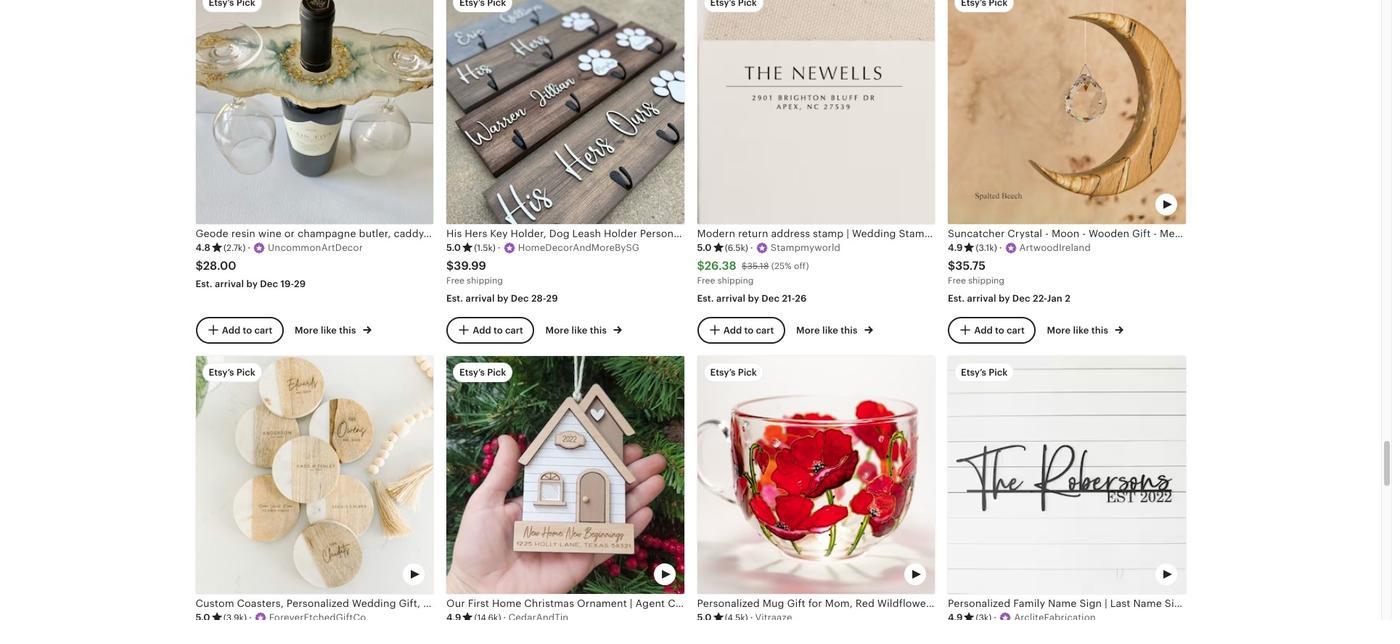 Task type: vqa. For each thing, say whether or not it's contained in the screenshot.
second under from left
no



Task type: locate. For each thing, give the bounding box(es) containing it.
etsy's pick link
[[196, 357, 433, 621], [447, 357, 684, 621], [948, 357, 1186, 621]]

1 add to cart button from the left
[[196, 317, 283, 344]]

1 to from the left
[[243, 325, 252, 336]]

add down est. arrival by dec 21-26
[[724, 325, 742, 336]]

add for 28.00
[[222, 325, 241, 336]]

gift left the mom at the bottom of page
[[1055, 598, 1073, 610]]

etsy's for custom coasters, personalized wedding gift, engagement gift, housewarming gift, realtor closing gift, family gift,set/4 marble wood coasters image
[[209, 368, 234, 379]]

arrival for 35.75
[[967, 294, 997, 305]]

more
[[295, 325, 319, 336], [546, 325, 569, 336], [796, 325, 820, 336], [1047, 325, 1071, 336]]

more for 39.99
[[546, 325, 569, 336]]

personalized
[[697, 598, 760, 610]]

arrival for 26.38
[[717, 294, 746, 305]]

free inside $ 35.75 free shipping
[[948, 276, 966, 286]]

free down 39.99
[[447, 276, 465, 286]]

· right (2.7k)
[[248, 243, 251, 254]]

2 more from the left
[[546, 325, 569, 336]]

dec left the "21-"
[[762, 294, 780, 305]]

to for 35.75
[[995, 325, 1005, 336]]

pick for our first home christmas ornament | agent closing gift for seller | new home gift | cute house ornament image
[[487, 368, 506, 379]]

by down $ 26.38 $ 35.18 (25% off) free shipping
[[748, 294, 759, 305]]

1 horizontal spatial etsy's pick link
[[447, 357, 684, 621]]

add to cart down est. arrival by dec 28-29
[[473, 325, 523, 336]]

1 add from the left
[[222, 325, 241, 336]]

· right (3.1k)
[[999, 243, 1002, 254]]

est. for 35.75
[[948, 294, 965, 305]]

$ for 39.99
[[447, 260, 454, 273]]

custom coasters, personalized wedding gift, engagement gift, housewarming gift, realtor closing gift, family gift,set/4 marble wood coasters image
[[196, 357, 433, 594]]

(1.5k)
[[474, 243, 496, 254]]

this
[[339, 325, 356, 336], [590, 325, 607, 336], [841, 325, 858, 336], [1092, 325, 1109, 336]]

by for 26.38
[[748, 294, 759, 305]]

4 to from the left
[[995, 325, 1005, 336]]

add to cart down est. arrival by dec 21-26
[[724, 325, 774, 336]]

add to cart button down est. arrival by dec 21-26
[[697, 317, 785, 344]]

product video element for suncatcher crystal - moon - wooden gift - memorial gift - housewarming gift - birthday - special friend medium version "image"
[[948, 0, 1186, 224]]

(3.1k)
[[976, 243, 997, 254]]

1 free from the left
[[447, 276, 465, 286]]

pick
[[236, 368, 255, 379], [487, 368, 506, 379], [738, 368, 757, 379], [989, 368, 1008, 379]]

est. down 26.38
[[697, 294, 714, 305]]

2 cart from the left
[[505, 325, 523, 336]]

add to cart button down est. arrival by dec 22-jan 2
[[948, 317, 1036, 344]]

like for 35.75
[[1073, 325, 1089, 336]]

3 etsy's pick from the left
[[710, 368, 757, 379]]

5.0 up 39.99
[[447, 243, 461, 254]]

2 · from the left
[[498, 243, 501, 254]]

dec left 28-
[[511, 294, 529, 305]]

2 free from the left
[[697, 276, 715, 286]]

est. down the 28.00
[[196, 279, 213, 290]]

cart for 35.75
[[1007, 325, 1025, 336]]

1 shipping from the left
[[467, 276, 503, 286]]

5.0
[[447, 243, 461, 254], [697, 243, 712, 254]]

1 etsy's pick link from the left
[[196, 357, 433, 621]]

3 etsy's pick link from the left
[[948, 357, 1186, 621]]

mug
[[763, 598, 785, 610]]

cart down $ 28.00 est. arrival by dec 19-29
[[254, 325, 272, 336]]

add to cart button for 35.75
[[948, 317, 1036, 344]]

4 more like this from the left
[[1047, 325, 1111, 336]]

1 5.0 from the left
[[447, 243, 461, 254]]

4 like from the left
[[1073, 325, 1089, 336]]

2 more like this link from the left
[[546, 322, 623, 338]]

0 horizontal spatial 5.0
[[447, 243, 461, 254]]

2 add to cart from the left
[[473, 325, 523, 336]]

add to cart down $ 28.00 est. arrival by dec 19-29
[[222, 325, 272, 336]]

0 horizontal spatial 29
[[294, 279, 306, 290]]

add to cart button down $ 28.00 est. arrival by dec 19-29
[[196, 317, 283, 344]]

shipping inside $ 35.75 free shipping
[[969, 276, 1005, 286]]

4 etsy's from the left
[[961, 368, 987, 379]]

2 more like this from the left
[[546, 325, 609, 336]]

by for 35.75
[[999, 294, 1010, 305]]

2 this from the left
[[590, 325, 607, 336]]

arrival down $ 35.75 free shipping
[[967, 294, 997, 305]]

shipping down 26.38
[[718, 276, 754, 286]]

cart down est. arrival by dec 28-29
[[505, 325, 523, 336]]

1 horizontal spatial shipping
[[718, 276, 754, 286]]

1 horizontal spatial gift
[[1055, 598, 1073, 610]]

add
[[222, 325, 241, 336], [473, 325, 491, 336], [724, 325, 742, 336], [974, 325, 993, 336]]

$ inside $ 35.75 free shipping
[[948, 260, 956, 273]]

to down est. arrival by dec 21-26
[[744, 325, 754, 336]]

like
[[321, 325, 337, 336], [572, 325, 588, 336], [823, 325, 839, 336], [1073, 325, 1089, 336]]

etsy's pick for custom coasters, personalized wedding gift, engagement gift, housewarming gift, realtor closing gift, family gift,set/4 marble wood coasters image
[[209, 368, 255, 379]]

$ left 35.18 at the top of page
[[697, 260, 705, 273]]

product video element for custom coasters, personalized wedding gift, engagement gift, housewarming gift, realtor closing gift, family gift,set/4 marble wood coasters image
[[196, 357, 433, 594]]

4 · from the left
[[999, 243, 1002, 254]]

product video element for the personalized mug gift for mom, red wildflowers coffee mug, christmas gift mom "image"
[[697, 357, 935, 594]]

add to cart button for 28.00
[[196, 317, 283, 344]]

· right (6.5k)
[[751, 243, 753, 254]]

free down 26.38
[[697, 276, 715, 286]]

1 this from the left
[[339, 325, 356, 336]]

jan
[[1047, 294, 1063, 305]]

$ down 4.8
[[196, 260, 203, 273]]

etsy's for the personalized mug gift for mom, red wildflowers coffee mug, christmas gift mom "image"
[[710, 368, 736, 379]]

2 to from the left
[[494, 325, 503, 336]]

28-
[[531, 294, 546, 305]]

1 vertical spatial 29
[[546, 294, 558, 305]]

4.8
[[196, 243, 210, 254]]

add down est. arrival by dec 28-29
[[473, 325, 491, 336]]

3 this from the left
[[841, 325, 858, 336]]

$ up est. arrival by dec 28-29
[[447, 260, 454, 273]]

2 horizontal spatial etsy's pick link
[[948, 357, 1186, 621]]

shipping
[[467, 276, 503, 286], [718, 276, 754, 286], [969, 276, 1005, 286]]

est.
[[196, 279, 213, 290], [447, 294, 463, 305], [697, 294, 714, 305], [948, 294, 965, 305]]

shipping down 39.99
[[467, 276, 503, 286]]

etsy's for "personalized family name sign | last name sign | family established sign | wedding gift | metal sign | year 6 anniversary gift | wall art" image
[[961, 368, 987, 379]]

by left 28-
[[497, 294, 509, 305]]

etsy's pick for the personalized mug gift for mom, red wildflowers coffee mug, christmas gift mom "image"
[[710, 368, 757, 379]]

etsy's pick
[[209, 368, 255, 379], [460, 368, 506, 379], [710, 368, 757, 379], [961, 368, 1008, 379]]

(6.5k)
[[725, 243, 748, 254]]

· for 39.99
[[498, 243, 501, 254]]

pick for "personalized family name sign | last name sign | family established sign | wedding gift | metal sign | year 6 anniversary gift | wall art" image
[[989, 368, 1008, 379]]

shipping for 39.99
[[467, 276, 503, 286]]

5.0 up 26.38
[[697, 243, 712, 254]]

his hers key holder, dog leash holder personalized, dog leash holder for wall, dog lover gift, entryway organizer with hooks, housewarming image
[[447, 0, 684, 224]]

arrival down $ 39.99 free shipping
[[466, 294, 495, 305]]

add to cart for 35.75
[[974, 325, 1025, 336]]

more like this for 28.00
[[295, 325, 359, 336]]

$ 35.75 free shipping
[[948, 260, 1005, 286]]

like for 39.99
[[572, 325, 588, 336]]

est. for 26.38
[[697, 294, 714, 305]]

to down est. arrival by dec 22-jan 2
[[995, 325, 1005, 336]]

dec inside $ 28.00 est. arrival by dec 19-29
[[260, 279, 278, 290]]

3 etsy's from the left
[[710, 368, 736, 379]]

add down $ 28.00 est. arrival by dec 19-29
[[222, 325, 241, 336]]

etsy's
[[209, 368, 234, 379], [460, 368, 485, 379], [710, 368, 736, 379], [961, 368, 987, 379]]

dec left 22-
[[1013, 294, 1031, 305]]

free
[[447, 276, 465, 286], [697, 276, 715, 286], [948, 276, 966, 286]]

1 horizontal spatial free
[[697, 276, 715, 286]]

more like this link for 28.00
[[295, 322, 372, 338]]

1 horizontal spatial 29
[[546, 294, 558, 305]]

0 horizontal spatial shipping
[[467, 276, 503, 286]]

$ 26.38 $ 35.18 (25% off) free shipping
[[697, 260, 809, 286]]

arrival
[[215, 279, 244, 290], [466, 294, 495, 305], [717, 294, 746, 305], [967, 294, 997, 305]]

cart for 28.00
[[254, 325, 272, 336]]

$
[[196, 260, 203, 273], [447, 260, 454, 273], [697, 260, 705, 273], [948, 260, 956, 273], [742, 262, 748, 272]]

1 etsy's from the left
[[209, 368, 234, 379]]

for
[[809, 598, 822, 610]]

1 more like this from the left
[[295, 325, 359, 336]]

shipping down 35.75
[[969, 276, 1005, 286]]

0 vertical spatial 29
[[294, 279, 306, 290]]

4 add to cart from the left
[[974, 325, 1025, 336]]

pick for the personalized mug gift for mom, red wildflowers coffee mug, christmas gift mom "image"
[[738, 368, 757, 379]]

3 shipping from the left
[[969, 276, 1005, 286]]

off)
[[794, 262, 809, 272]]

1 like from the left
[[321, 325, 337, 336]]

2 etsy's from the left
[[460, 368, 485, 379]]

1 pick from the left
[[236, 368, 255, 379]]

1 add to cart from the left
[[222, 325, 272, 336]]

this for 26.38
[[841, 325, 858, 336]]

add for 39.99
[[473, 325, 491, 336]]

1 gift from the left
[[787, 598, 806, 610]]

$ inside $ 39.99 free shipping
[[447, 260, 454, 273]]

gift
[[787, 598, 806, 610], [1055, 598, 1073, 610]]

to down est. arrival by dec 28-29
[[494, 325, 503, 336]]

etsy's pick for "personalized family name sign | last name sign | family established sign | wedding gift | metal sign | year 6 anniversary gift | wall art" image
[[961, 368, 1008, 379]]

shipping inside $ 26.38 $ 35.18 (25% off) free shipping
[[718, 276, 754, 286]]

3 like from the left
[[823, 325, 839, 336]]

2 etsy's pick from the left
[[460, 368, 506, 379]]

add to cart button
[[196, 317, 283, 344], [447, 317, 534, 344], [697, 317, 785, 344], [948, 317, 1036, 344]]

coffee
[[938, 598, 971, 610]]

more like this link
[[295, 322, 372, 338], [546, 322, 623, 338], [796, 322, 873, 338], [1047, 322, 1124, 338]]

add to cart for 28.00
[[222, 325, 272, 336]]

more for 35.75
[[1047, 325, 1071, 336]]

4 pick from the left
[[989, 368, 1008, 379]]

by left 22-
[[999, 294, 1010, 305]]

cart down est. arrival by dec 22-jan 2
[[1007, 325, 1025, 336]]

2 5.0 from the left
[[697, 243, 712, 254]]

1 etsy's pick from the left
[[209, 368, 255, 379]]

to down $ 28.00 est. arrival by dec 19-29
[[243, 325, 252, 336]]

2 shipping from the left
[[718, 276, 754, 286]]

$ down '4.9'
[[948, 260, 956, 273]]

free down 35.75
[[948, 276, 966, 286]]

est. down $ 39.99 free shipping
[[447, 294, 463, 305]]

add to cart for 39.99
[[473, 325, 523, 336]]

by
[[246, 279, 258, 290], [497, 294, 509, 305], [748, 294, 759, 305], [999, 294, 1010, 305]]

arrival down 26.38
[[717, 294, 746, 305]]

1 cart from the left
[[254, 325, 272, 336]]

est. down $ 35.75 free shipping
[[948, 294, 965, 305]]

2 horizontal spatial shipping
[[969, 276, 1005, 286]]

4 add to cart button from the left
[[948, 317, 1036, 344]]

free for 39.99
[[447, 276, 465, 286]]

3 add to cart from the left
[[724, 325, 774, 336]]

free for 35.75
[[948, 276, 966, 286]]

4 more like this link from the left
[[1047, 322, 1124, 338]]

· right (1.5k)
[[498, 243, 501, 254]]

more like this for 39.99
[[546, 325, 609, 336]]

4 this from the left
[[1092, 325, 1109, 336]]

$ 39.99 free shipping
[[447, 260, 503, 286]]

3 more like this link from the left
[[796, 322, 873, 338]]

add to cart button down est. arrival by dec 28-29
[[447, 317, 534, 344]]

· for 35.75
[[999, 243, 1002, 254]]

to
[[243, 325, 252, 336], [494, 325, 503, 336], [744, 325, 754, 336], [995, 325, 1005, 336]]

2 pick from the left
[[487, 368, 506, 379]]

0 horizontal spatial etsy's pick link
[[196, 357, 433, 621]]

2 gift from the left
[[1055, 598, 1073, 610]]

35.18
[[748, 262, 769, 272]]

4 more from the left
[[1047, 325, 1071, 336]]

1 more like this link from the left
[[295, 322, 372, 338]]

1 · from the left
[[248, 243, 251, 254]]

0 horizontal spatial free
[[447, 276, 465, 286]]

by left 19-
[[246, 279, 258, 290]]

2 like from the left
[[572, 325, 588, 336]]

dec left 19-
[[260, 279, 278, 290]]

add down est. arrival by dec 22-jan 2
[[974, 325, 993, 336]]

free inside $ 39.99 free shipping
[[447, 276, 465, 286]]

0 horizontal spatial gift
[[787, 598, 806, 610]]

add to cart
[[222, 325, 272, 336], [473, 325, 523, 336], [724, 325, 774, 336], [974, 325, 1025, 336]]

29
[[294, 279, 306, 290], [546, 294, 558, 305]]

cart
[[254, 325, 272, 336], [505, 325, 523, 336], [756, 325, 774, 336], [1007, 325, 1025, 336]]

1 more from the left
[[295, 325, 319, 336]]

add for 35.75
[[974, 325, 993, 336]]

gift left for on the bottom
[[787, 598, 806, 610]]

$ inside $ 28.00 est. arrival by dec 19-29
[[196, 260, 203, 273]]

product video element for our first home christmas ornament | agent closing gift for seller | new home gift | cute house ornament image
[[447, 357, 684, 594]]

4 etsy's pick from the left
[[961, 368, 1008, 379]]

cart down est. arrival by dec 21-26
[[756, 325, 774, 336]]

39.99
[[454, 260, 486, 273]]

2 add to cart button from the left
[[447, 317, 534, 344]]

3 free from the left
[[948, 276, 966, 286]]

1 horizontal spatial 5.0
[[697, 243, 712, 254]]

22-
[[1033, 294, 1047, 305]]

4 add from the left
[[974, 325, 993, 336]]

·
[[248, 243, 251, 254], [498, 243, 501, 254], [751, 243, 753, 254], [999, 243, 1002, 254]]

3 pick from the left
[[738, 368, 757, 379]]

more like this
[[295, 325, 359, 336], [546, 325, 609, 336], [796, 325, 860, 336], [1047, 325, 1111, 336]]

$ down (6.5k)
[[742, 262, 748, 272]]

add to cart down est. arrival by dec 22-jan 2
[[974, 325, 1025, 336]]

3 more from the left
[[796, 325, 820, 336]]

4 cart from the left
[[1007, 325, 1025, 336]]

arrival down the 28.00
[[215, 279, 244, 290]]

product video element
[[948, 0, 1186, 224], [196, 357, 433, 594], [447, 357, 684, 594], [697, 357, 935, 594], [948, 357, 1186, 594]]

est. arrival by dec 22-jan 2
[[948, 294, 1071, 305]]

dec
[[260, 279, 278, 290], [511, 294, 529, 305], [762, 294, 780, 305], [1013, 294, 1031, 305]]

dec for 26.38
[[762, 294, 780, 305]]

5.0 for 26.38
[[697, 243, 712, 254]]

2 add from the left
[[473, 325, 491, 336]]

2 horizontal spatial free
[[948, 276, 966, 286]]

shipping inside $ 39.99 free shipping
[[467, 276, 503, 286]]



Task type: describe. For each thing, give the bounding box(es) containing it.
2 etsy's pick link from the left
[[447, 357, 684, 621]]

28.00
[[203, 260, 236, 273]]

arrival inside $ 28.00 est. arrival by dec 19-29
[[215, 279, 244, 290]]

modern return address stamp | wedding stamp | save the date | self ink stamper | wood handle | housewarming gift | family stamp | minimal image
[[697, 0, 935, 224]]

26
[[795, 294, 807, 305]]

est. inside $ 28.00 est. arrival by dec 19-29
[[196, 279, 213, 290]]

$ for 28.00
[[196, 260, 203, 273]]

3 add from the left
[[724, 325, 742, 336]]

product video element for "personalized family name sign | last name sign | family established sign | wedding gift | metal sign | year 6 anniversary gift | wall art" image
[[948, 357, 1186, 594]]

3 to from the left
[[744, 325, 754, 336]]

4.9
[[948, 243, 963, 254]]

personalized family name sign | last name sign | family established sign | wedding gift | metal sign | year 6 anniversary gift | wall art image
[[948, 357, 1186, 594]]

arrival for 39.99
[[466, 294, 495, 305]]

to for 28.00
[[243, 325, 252, 336]]

etsy's for our first home christmas ornament | agent closing gift for seller | new home gift | cute house ornament image
[[460, 368, 485, 379]]

est. for 39.99
[[447, 294, 463, 305]]

3 cart from the left
[[756, 325, 774, 336]]

wildflowers
[[878, 598, 936, 610]]

(25%
[[772, 262, 792, 272]]

35.75
[[956, 260, 986, 273]]

like for 28.00
[[321, 325, 337, 336]]

29 inside $ 28.00 est. arrival by dec 19-29
[[294, 279, 306, 290]]

$ for 35.75
[[948, 260, 956, 273]]

$ 28.00 est. arrival by dec 19-29
[[196, 260, 306, 290]]

this for 39.99
[[590, 325, 607, 336]]

our first home christmas ornament | agent closing gift for seller | new home gift | cute house ornament image
[[447, 357, 684, 594]]

etsy's pick for our first home christmas ornament | agent closing gift for seller | new home gift | cute house ornament image
[[460, 368, 506, 379]]

this for 35.75
[[1092, 325, 1109, 336]]

more for 28.00
[[295, 325, 319, 336]]

personalized mug gift for mom, red wildflowers coffee mug, christmas gift mom image
[[697, 357, 935, 594]]

geode resin wine or champagne butler, caddy.  moonstone with emerald. bottle holder, housewarming gift, wine lover, realtor gift ideas image
[[196, 0, 433, 224]]

$ for 26.38
[[697, 260, 705, 273]]

(2.7k)
[[224, 243, 246, 254]]

3 · from the left
[[751, 243, 753, 254]]

· for 28.00
[[248, 243, 251, 254]]

dec for 35.75
[[1013, 294, 1031, 305]]

more like this link for 35.75
[[1047, 322, 1124, 338]]

pick for custom coasters, personalized wedding gift, engagement gift, housewarming gift, realtor closing gift, family gift,set/4 marble wood coasters image
[[236, 368, 255, 379]]

mom
[[1076, 598, 1101, 610]]

19-
[[281, 279, 294, 290]]

26.38
[[705, 260, 737, 273]]

christmas
[[1002, 598, 1052, 610]]

add to cart button for 39.99
[[447, 317, 534, 344]]

mom,
[[825, 598, 853, 610]]

by inside $ 28.00 est. arrival by dec 19-29
[[246, 279, 258, 290]]

dec for 39.99
[[511, 294, 529, 305]]

est. arrival by dec 28-29
[[447, 294, 558, 305]]

suncatcher crystal - moon - wooden gift - memorial gift - housewarming gift - birthday - special friend medium version image
[[948, 0, 1186, 224]]

to for 39.99
[[494, 325, 503, 336]]

personalized mug gift for mom, red wildflowers coffee mug, christmas gift mom
[[697, 598, 1101, 610]]

3 more like this from the left
[[796, 325, 860, 336]]

shipping for 35.75
[[969, 276, 1005, 286]]

21-
[[782, 294, 795, 305]]

more like this link for 39.99
[[546, 322, 623, 338]]

mug,
[[974, 598, 999, 610]]

free inside $ 26.38 $ 35.18 (25% off) free shipping
[[697, 276, 715, 286]]

cart for 39.99
[[505, 325, 523, 336]]

5.0 for 39.99
[[447, 243, 461, 254]]

est. arrival by dec 21-26
[[697, 294, 807, 305]]

3 add to cart button from the left
[[697, 317, 785, 344]]

by for 39.99
[[497, 294, 509, 305]]

2
[[1065, 294, 1071, 305]]

more like this for 35.75
[[1047, 325, 1111, 336]]

red
[[856, 598, 875, 610]]



